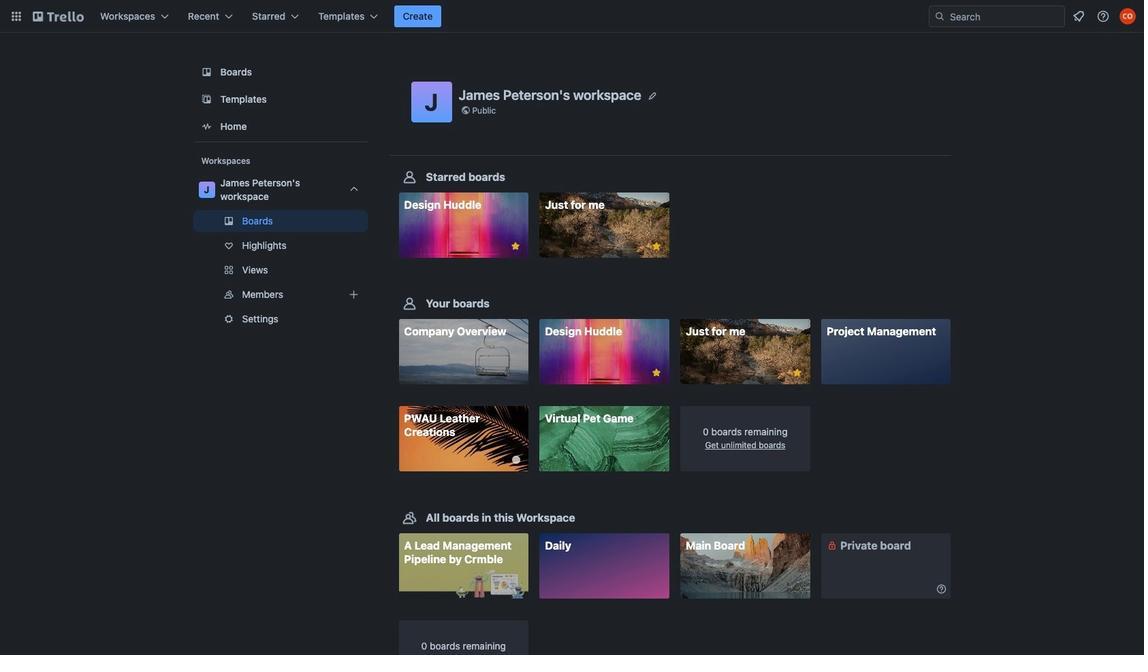 Task type: describe. For each thing, give the bounding box(es) containing it.
home image
[[199, 118, 215, 135]]

search image
[[934, 11, 945, 22]]

open information menu image
[[1096, 10, 1110, 23]]

2 click to unstar this board. it will be removed from your starred list. image from the left
[[650, 240, 663, 253]]

1 click to unstar this board. it will be removed from your starred list. image from the left
[[509, 240, 522, 253]]

add image
[[346, 287, 362, 303]]

primary element
[[0, 0, 1144, 33]]

Search field
[[945, 7, 1064, 26]]

template board image
[[199, 91, 215, 108]]

board image
[[199, 64, 215, 80]]

1 click to unstar this board. it will be removed from your starred list. image from the left
[[650, 367, 663, 379]]



Task type: locate. For each thing, give the bounding box(es) containing it.
1 horizontal spatial click to unstar this board. it will be removed from your starred list. image
[[791, 367, 803, 379]]

1 horizontal spatial sm image
[[935, 583, 948, 596]]

click to unstar this board. it will be removed from your starred list. image
[[650, 367, 663, 379], [791, 367, 803, 379]]

0 horizontal spatial click to unstar this board. it will be removed from your starred list. image
[[509, 240, 522, 253]]

click to unstar this board. it will be removed from your starred list. image
[[509, 240, 522, 253], [650, 240, 663, 253]]

0 horizontal spatial click to unstar this board. it will be removed from your starred list. image
[[650, 367, 663, 379]]

1 horizontal spatial click to unstar this board. it will be removed from your starred list. image
[[650, 240, 663, 253]]

christina overa (christinaovera) image
[[1120, 8, 1136, 25]]

there is new activity on this board. image
[[512, 457, 520, 465]]

1 vertical spatial sm image
[[935, 583, 948, 596]]

2 click to unstar this board. it will be removed from your starred list. image from the left
[[791, 367, 803, 379]]

sm image
[[825, 539, 839, 553], [935, 583, 948, 596]]

0 horizontal spatial sm image
[[825, 539, 839, 553]]

0 notifications image
[[1071, 8, 1087, 25]]

back to home image
[[33, 5, 84, 27]]

0 vertical spatial sm image
[[825, 539, 839, 553]]



Task type: vqa. For each thing, say whether or not it's contained in the screenshot.
Tara Schultz (Taraschultz7) icon
no



